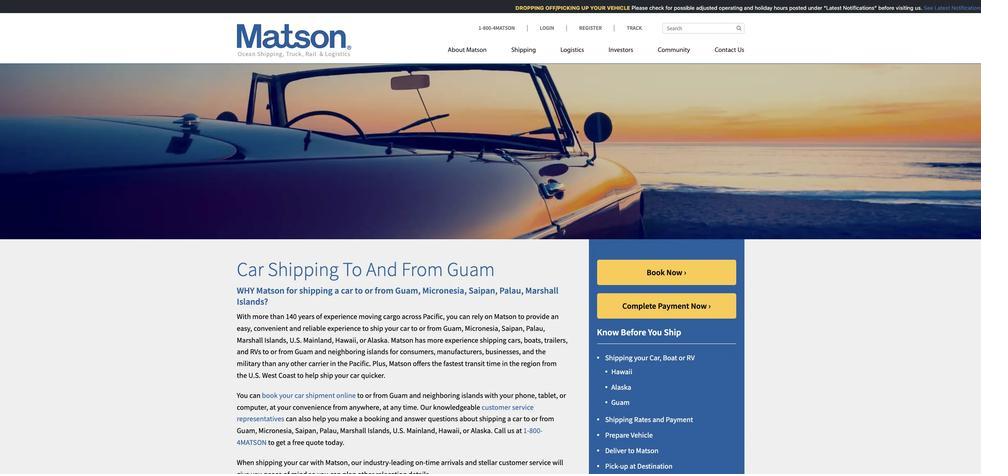 Task type: vqa. For each thing, say whether or not it's contained in the screenshot.
Warehousing
no



Task type: locate. For each thing, give the bounding box(es) containing it.
palau, inside with more than 140 years of experience moving cargo across pacific, you can rely on matson to provide an easy, convenient and reliable experience to ship your car to or from guam, micronesia, saipan, palau, marshall islands, u.s. mainland, hawaii, or alaska. matson has more experience shipping cars, boats, trailers, and rvs to or from guam and neighboring islands for consumers, manufacturers, businesses, and the military than any other carrier in the pacific. plus, matson offers the fastest transit time in the region from the u.s. west coast to help ship your car quicker.
[[526, 324, 545, 333]]

0 vertical spatial marshall
[[526, 285, 559, 297]]

1- up about matson link
[[479, 25, 483, 32]]

1 vertical spatial than
[[262, 359, 276, 369]]

guam, down 'pacific,'
[[443, 324, 464, 333]]

1 vertical spatial time
[[426, 458, 440, 468]]

0 vertical spatial more
[[252, 312, 269, 321]]

1 vertical spatial customer
[[499, 458, 528, 468]]

shipping up peace
[[256, 458, 283, 468]]

shipping inside "top menu" navigation
[[512, 47, 536, 54]]

other inside with more than 140 years of experience moving cargo across pacific, you can rely on matson to provide an easy, convenient and reliable experience to ship your car to or from guam, micronesia, saipan, palau, marshall islands, u.s. mainland, hawaii, or alaska. matson has more experience shipping cars, boats, trailers, and rvs to or from guam and neighboring islands for consumers, manufacturers, businesses, and the military than any other carrier in the pacific. plus, matson offers the fastest transit time in the region from the u.s. west coast to help ship your car quicker.
[[291, 359, 307, 369]]

1 vertical spatial of
[[284, 470, 290, 475]]

at inside can also help you make a booking and answer questions about shipping a car to or from guam, micronesia, saipan, palau, marshall islands, u.s. mainland, hawaii, or alaska. call us at
[[516, 426, 522, 436]]

marshall inside with more than 140 years of experience moving cargo across pacific, you can rely on matson to provide an easy, convenient and reliable experience to ship your car to or from guam, micronesia, saipan, palau, marshall islands, u.s. mainland, hawaii, or alaska. matson has more experience shipping cars, boats, trailers, and rvs to or from guam and neighboring islands for consumers, manufacturers, businesses, and the military than any other carrier in the pacific. plus, matson offers the fastest transit time in the region from the u.s. west coast to help ship your car quicker.
[[237, 336, 263, 345]]

you inside can also help you make a booking and answer questions about shipping a car to or from guam, micronesia, saipan, palau, marshall islands, u.s. mainland, hawaii, or alaska. call us at
[[328, 415, 339, 424]]

0 horizontal spatial ship
[[320, 371, 333, 380]]

shipping inside why matson for shipping a car to or from guam, micronesia, saipan, palau, marshall islands?
[[299, 285, 333, 297]]

neighboring
[[328, 347, 365, 357], [423, 391, 460, 400]]

marshall inside can also help you make a booking and answer questions about shipping a car to or from guam, micronesia, saipan, palau, marshall islands, u.s. mainland, hawaii, or alaska. call us at
[[340, 426, 366, 436]]

mainland, inside can also help you make a booking and answer questions about shipping a car to or from guam, micronesia, saipan, palau, marshall islands, u.s. mainland, hawaii, or alaska. call us at
[[407, 426, 437, 436]]

2 vertical spatial experience
[[445, 336, 479, 345]]

islands, down booking
[[368, 426, 392, 436]]

micronesia, inside can also help you make a booking and answer questions about shipping a car to or from guam, micronesia, saipan, palau, marshall islands, u.s. mainland, hawaii, or alaska. call us at
[[259, 426, 294, 436]]

any inside with more than 140 years of experience moving cargo across pacific, you can rely on matson to provide an easy, convenient and reliable experience to ship your car to or from guam, micronesia, saipan, palau, marshall islands, u.s. mainland, hawaii, or alaska. matson has more experience shipping cars, boats, trailers, and rvs to or from guam and neighboring islands for consumers, manufacturers, businesses, and the military than any other carrier in the pacific. plus, matson offers the fastest transit time in the region from the u.s. west coast to help ship your car quicker.
[[278, 359, 289, 369]]

to down phone,
[[524, 415, 530, 424]]

than up convenient
[[270, 312, 284, 321]]

0 vertical spatial ship
[[370, 324, 383, 333]]

0 vertical spatial with
[[485, 391, 498, 400]]

car down to
[[341, 285, 353, 297]]

guam, down from
[[395, 285, 421, 297]]

matson inside know before you ship section
[[636, 446, 659, 456]]

0 vertical spatial saipan,
[[469, 285, 498, 297]]

of inside when shipping your car with matson, our industry-leading on-time arrivals and stellar customer service will give you peace of mind so you can plan other relocation details.
[[284, 470, 290, 475]]

1 horizontal spatial ship
[[370, 324, 383, 333]]

time inside when shipping your car with matson, our industry-leading on-time arrivals and stellar customer service will give you peace of mind so you can plan other relocation details.
[[426, 458, 440, 468]]

0 vertical spatial payment
[[658, 301, 690, 311]]

can
[[459, 312, 470, 321], [250, 391, 261, 400], [286, 415, 297, 424], [330, 470, 341, 475]]

destination
[[638, 462, 673, 471]]

1 vertical spatial service
[[530, 458, 551, 468]]

from down tablet,
[[540, 415, 554, 424]]

hours
[[770, 5, 784, 11]]

guam, inside can also help you make a booking and answer questions about shipping a car to or from guam, micronesia, saipan, palau, marshall islands, u.s. mainland, hawaii, or alaska. call us at
[[237, 426, 257, 436]]

with up so
[[310, 458, 324, 468]]

2 horizontal spatial guam,
[[443, 324, 464, 333]]

latest
[[930, 5, 946, 11]]

reliable
[[303, 324, 326, 333]]

1 vertical spatial micronesia,
[[465, 324, 500, 333]]

complete
[[623, 301, 657, 311]]

of left mind
[[284, 470, 290, 475]]

coast
[[279, 371, 296, 380]]

1 horizontal spatial islands,
[[368, 426, 392, 436]]

1 vertical spatial for
[[286, 285, 298, 297]]

for left consumers,
[[390, 347, 399, 357]]

1 vertical spatial islands,
[[368, 426, 392, 436]]

2 vertical spatial palau,
[[320, 426, 339, 436]]

experience up reliable
[[324, 312, 357, 321]]

0 vertical spatial islands
[[367, 347, 389, 357]]

and down to or from guam and neighboring islands with your phone, tablet, or computer, at your convenience from anywhere, at any time. our knowledgeable
[[391, 415, 403, 424]]

businesses,
[[486, 347, 521, 357]]

experience up manufacturers,
[[445, 336, 479, 345]]

0 horizontal spatial more
[[252, 312, 269, 321]]

the down military
[[237, 371, 247, 380]]

with left phone,
[[485, 391, 498, 400]]

0 horizontal spatial 4matson
[[237, 438, 267, 448]]

1 vertical spatial now ›
[[691, 301, 711, 311]]

1 horizontal spatial neighboring
[[423, 391, 460, 400]]

hawaii, inside with more than 140 years of experience moving cargo across pacific, you can rely on matson to provide an easy, convenient and reliable experience to ship your car to or from guam, micronesia, saipan, palau, marshall islands, u.s. mainland, hawaii, or alaska. matson has more experience shipping cars, boats, trailers, and rvs to or from guam and neighboring islands for consumers, manufacturers, businesses, and the military than any other carrier in the pacific. plus, matson offers the fastest transit time in the region from the u.s. west coast to help ship your car quicker.
[[335, 336, 358, 345]]

or right "rvs"
[[271, 347, 277, 357]]

islands up knowledgeable on the bottom left
[[462, 391, 483, 400]]

you can book your car shipment online
[[237, 391, 356, 400]]

1 horizontal spatial other
[[358, 470, 374, 475]]

guam inside with more than 140 years of experience moving cargo across pacific, you can rely on matson to provide an easy, convenient and reliable experience to ship your car to or from guam, micronesia, saipan, palau, marshall islands, u.s. mainland, hawaii, or alaska. matson has more experience shipping cars, boats, trailers, and rvs to or from guam and neighboring islands for consumers, manufacturers, businesses, and the military than any other carrier in the pacific. plus, matson offers the fastest transit time in the region from the u.s. west coast to help ship your car quicker.
[[295, 347, 313, 357]]

1-800-4matson
[[479, 25, 515, 32]]

at right up in the right of the page
[[630, 462, 636, 471]]

0 horizontal spatial marshall
[[237, 336, 263, 345]]

1 vertical spatial guam,
[[443, 324, 464, 333]]

or left rv
[[679, 353, 686, 363]]

customer inside when shipping your car with matson, our industry-leading on-time arrivals and stellar customer service will give you peace of mind so you can plan other relocation details.
[[499, 458, 528, 468]]

for up 140
[[286, 285, 298, 297]]

u.s. down 140
[[290, 336, 302, 345]]

None search field
[[663, 23, 745, 34]]

0 vertical spatial customer
[[482, 403, 511, 412]]

1- inside the 1-800- 4matson
[[524, 426, 530, 436]]

0 horizontal spatial hawaii,
[[335, 336, 358, 345]]

to down across
[[411, 324, 418, 333]]

payment inside complete payment now › "link"
[[658, 301, 690, 311]]

service inside customer service representatives
[[512, 403, 534, 412]]

plan
[[343, 470, 356, 475]]

or
[[365, 285, 373, 297], [419, 324, 426, 333], [360, 336, 366, 345], [271, 347, 277, 357], [679, 353, 686, 363], [365, 391, 372, 400], [560, 391, 566, 400], [532, 415, 538, 424], [463, 426, 470, 436]]

0 horizontal spatial neighboring
[[328, 347, 365, 357]]

0 vertical spatial alaska.
[[368, 336, 390, 345]]

4matson down dropping
[[493, 25, 515, 32]]

will
[[553, 458, 564, 468]]

help
[[305, 371, 319, 380], [313, 415, 326, 424]]

a right get
[[287, 438, 291, 448]]

time
[[487, 359, 501, 369], [426, 458, 440, 468]]

1 vertical spatial mainland,
[[407, 426, 437, 436]]

islands inside with more than 140 years of experience moving cargo across pacific, you can rely on matson to provide an easy, convenient and reliable experience to ship your car to or from guam, micronesia, saipan, palau, marshall islands, u.s. mainland, hawaii, or alaska. matson has more experience shipping cars, boats, trailers, and rvs to or from guam and neighboring islands for consumers, manufacturers, businesses, and the military than any other carrier in the pacific. plus, matson offers the fastest transit time in the region from the u.s. west coast to help ship your car quicker.
[[367, 347, 389, 357]]

the
[[536, 347, 546, 357], [338, 359, 348, 369], [432, 359, 442, 369], [510, 359, 520, 369], [237, 371, 247, 380]]

shipping up years
[[299, 285, 333, 297]]

0 vertical spatial service
[[512, 403, 534, 412]]

shipping
[[299, 285, 333, 297], [480, 336, 507, 345], [479, 415, 506, 424], [256, 458, 283, 468]]

0 vertical spatial u.s.
[[290, 336, 302, 345]]

to inside to or from guam and neighboring islands with your phone, tablet, or computer, at your convenience from anywhere, at any time. our knowledgeable
[[357, 391, 364, 400]]

pacific.
[[349, 359, 371, 369]]

1 vertical spatial neighboring
[[423, 391, 460, 400]]

0 horizontal spatial islands,
[[265, 336, 288, 345]]

matson right on
[[494, 312, 517, 321]]

hawaii link
[[612, 367, 633, 377]]

and left holiday
[[740, 5, 749, 11]]

1 horizontal spatial with
[[485, 391, 498, 400]]

u.s. down answer
[[393, 426, 405, 436]]

alaska. inside with more than 140 years of experience moving cargo across pacific, you can rely on matson to provide an easy, convenient and reliable experience to ship your car to or from guam, micronesia, saipan, palau, marshall islands, u.s. mainland, hawaii, or alaska. matson has more experience shipping cars, boats, trailers, and rvs to or from guam and neighboring islands for consumers, manufacturers, businesses, and the military than any other carrier in the pacific. plus, matson offers the fastest transit time in the region from the u.s. west coast to help ship your car quicker.
[[368, 336, 390, 345]]

2 vertical spatial u.s.
[[393, 426, 405, 436]]

1 vertical spatial hawaii,
[[439, 426, 462, 436]]

matson right why at the left
[[256, 285, 285, 297]]

0 vertical spatial help
[[305, 371, 319, 380]]

from inside can also help you make a booking and answer questions about shipping a car to or from guam, micronesia, saipan, palau, marshall islands, u.s. mainland, hawaii, or alaska. call us at
[[540, 415, 554, 424]]

representatives
[[237, 415, 284, 424]]

0 horizontal spatial 800-
[[483, 25, 493, 32]]

0 horizontal spatial guam,
[[237, 426, 257, 436]]

1 horizontal spatial 1-
[[524, 426, 530, 436]]

trailers,
[[545, 336, 568, 345]]

alaska. down about
[[471, 426, 493, 436]]

0 horizontal spatial in
[[330, 359, 336, 369]]

from up coast
[[279, 347, 293, 357]]

2 vertical spatial marshall
[[340, 426, 366, 436]]

and left stellar
[[465, 458, 477, 468]]

800- up about matson link
[[483, 25, 493, 32]]

to left provide
[[518, 312, 525, 321]]

mainland,
[[303, 336, 334, 345], [407, 426, 437, 436]]

0 horizontal spatial for
[[286, 285, 298, 297]]

deliver to matson
[[605, 446, 659, 456]]

mainland, down reliable
[[303, 336, 334, 345]]

1 vertical spatial 800-
[[530, 426, 543, 436]]

0 horizontal spatial alaska.
[[368, 336, 390, 345]]

marshall up provide
[[526, 285, 559, 297]]

convenience
[[293, 403, 332, 412]]

vehicle
[[602, 5, 626, 11]]

2 vertical spatial micronesia,
[[259, 426, 294, 436]]

1 horizontal spatial 4matson
[[493, 25, 515, 32]]

alaska. up plus, at bottom
[[368, 336, 390, 345]]

a down car shipping to and from guam
[[335, 285, 339, 297]]

boat
[[663, 353, 678, 363]]

1-800- 4matson
[[237, 426, 543, 448]]

computer,
[[237, 403, 268, 412]]

any left time.
[[390, 403, 402, 412]]

and inside when shipping your car with matson, our industry-leading on-time arrivals and stellar customer service will give you peace of mind so you can plan other relocation details.
[[465, 458, 477, 468]]

mind
[[291, 470, 307, 475]]

guam
[[447, 257, 495, 282], [295, 347, 313, 357], [390, 391, 408, 400], [612, 398, 630, 408]]

shipping for shipping rates and payment
[[605, 415, 633, 425]]

800- inside the 1-800- 4matson
[[530, 426, 543, 436]]

ship
[[370, 324, 383, 333], [320, 371, 333, 380]]

and
[[366, 257, 398, 282]]

islands inside to or from guam and neighboring islands with your phone, tablet, or computer, at your convenience from anywhere, at any time. our knowledgeable
[[462, 391, 483, 400]]

a inside why matson for shipping a car to or from guam, micronesia, saipan, palau, marshall islands?
[[335, 285, 339, 297]]

of
[[316, 312, 322, 321], [284, 470, 290, 475]]

0 vertical spatial 1-
[[479, 25, 483, 32]]

now › inside "link"
[[691, 301, 711, 311]]

with inside when shipping your car with matson, our industry-leading on-time arrivals and stellar customer service will give you peace of mind so you can plan other relocation details.
[[310, 458, 324, 468]]

neighboring up our
[[423, 391, 460, 400]]

more up convenient
[[252, 312, 269, 321]]

up
[[577, 5, 584, 11]]

deliver
[[605, 446, 627, 456]]

you left ship
[[648, 327, 662, 338]]

plus,
[[373, 359, 388, 369]]

of inside with more than 140 years of experience moving cargo across pacific, you can rely on matson to provide an easy, convenient and reliable experience to ship your car to or from guam, micronesia, saipan, palau, marshall islands, u.s. mainland, hawaii, or alaska. matson has more experience shipping cars, boats, trailers, and rvs to or from guam and neighboring islands for consumers, manufacturers, businesses, and the military than any other carrier in the pacific. plus, matson offers the fastest transit time in the region from the u.s. west coast to help ship your car quicker.
[[316, 312, 322, 321]]

the left pacific.
[[338, 359, 348, 369]]

to down to
[[355, 285, 363, 297]]

800- right us
[[530, 426, 543, 436]]

1 horizontal spatial for
[[390, 347, 399, 357]]

1 vertical spatial other
[[358, 470, 374, 475]]

other up coast
[[291, 359, 307, 369]]

know
[[597, 327, 619, 338]]

1 vertical spatial saipan,
[[502, 324, 525, 333]]

help down carrier
[[305, 371, 319, 380]]

matson right plus, at bottom
[[389, 359, 412, 369]]

1 horizontal spatial palau,
[[500, 285, 524, 297]]

customer service representatives link
[[237, 403, 534, 424]]

2 horizontal spatial saipan,
[[502, 324, 525, 333]]

4matson for 1-800- 4matson
[[237, 438, 267, 448]]

investors
[[609, 47, 634, 54]]

community link
[[646, 43, 703, 60]]

peace
[[264, 470, 282, 475]]

matson down vehicle
[[636, 446, 659, 456]]

u.s. inside can also help you make a booking and answer questions about shipping a car to or from guam, micronesia, saipan, palau, marshall islands, u.s. mainland, hawaii, or alaska. call us at
[[393, 426, 405, 436]]

0 vertical spatial time
[[487, 359, 501, 369]]

your left phone,
[[500, 391, 514, 400]]

1 horizontal spatial of
[[316, 312, 322, 321]]

industry-
[[363, 458, 391, 468]]

guam, down representatives
[[237, 426, 257, 436]]

anywhere,
[[349, 403, 381, 412]]

u.s.
[[290, 336, 302, 345], [249, 371, 261, 380], [393, 426, 405, 436]]

car
[[341, 285, 353, 297], [400, 324, 410, 333], [350, 371, 360, 380], [295, 391, 304, 400], [513, 415, 522, 424], [299, 458, 309, 468]]

0 vertical spatial micronesia,
[[423, 285, 467, 297]]

book now › link
[[597, 260, 737, 285]]

saipan, inside with more than 140 years of experience moving cargo across pacific, you can rely on matson to provide an easy, convenient and reliable experience to ship your car to or from guam, micronesia, saipan, palau, marshall islands, u.s. mainland, hawaii, or alaska. matson has more experience shipping cars, boats, trailers, and rvs to or from guam and neighboring islands for consumers, manufacturers, businesses, and the military than any other carrier in the pacific. plus, matson offers the fastest transit time in the region from the u.s. west coast to help ship your car quicker.
[[502, 324, 525, 333]]

service
[[512, 403, 534, 412], [530, 458, 551, 468]]

matson right about
[[467, 47, 487, 54]]

micronesia, inside with more than 140 years of experience moving cargo across pacific, you can rely on matson to provide an easy, convenient and reliable experience to ship your car to or from guam, micronesia, saipan, palau, marshall islands, u.s. mainland, hawaii, or alaska. matson has more experience shipping cars, boats, trailers, and rvs to or from guam and neighboring islands for consumers, manufacturers, businesses, and the military than any other carrier in the pacific. plus, matson offers the fastest transit time in the region from the u.s. west coast to help ship your car quicker.
[[465, 324, 500, 333]]

car
[[237, 257, 264, 282]]

or down car shipping to and from guam
[[365, 285, 373, 297]]

than
[[270, 312, 284, 321], [262, 359, 276, 369]]

stellar
[[479, 458, 498, 468]]

complete payment now › link
[[597, 293, 737, 319]]

0 vertical spatial other
[[291, 359, 307, 369]]

0 vertical spatial any
[[278, 359, 289, 369]]

with more than 140 years of experience moving cargo across pacific, you can rely on matson to provide an easy, convenient and reliable experience to ship your car to or from guam, micronesia, saipan, palau, marshall islands, u.s. mainland, hawaii, or alaska. matson has more experience shipping cars, boats, trailers, and rvs to or from guam and neighboring islands for consumers, manufacturers, businesses, and the military than any other carrier in the pacific. plus, matson offers the fastest transit time in the region from the u.s. west coast to help ship your car quicker.
[[237, 312, 568, 380]]

with inside to or from guam and neighboring islands with your phone, tablet, or computer, at your convenience from anywhere, at any time. our knowledgeable
[[485, 391, 498, 400]]

region
[[521, 359, 541, 369]]

your inside when shipping your car with matson, our industry-leading on-time arrivals and stellar customer service will give you peace of mind so you can plan other relocation details.
[[284, 458, 298, 468]]

than up west
[[262, 359, 276, 369]]

you inside section
[[648, 327, 662, 338]]

can inside when shipping your car with matson, our industry-leading on-time arrivals and stellar customer service will give you peace of mind so you can plan other relocation details.
[[330, 470, 341, 475]]

about
[[460, 415, 478, 424]]

1 vertical spatial ship
[[320, 371, 333, 380]]

1 horizontal spatial 800-
[[530, 426, 543, 436]]

2 horizontal spatial for
[[661, 5, 668, 11]]

help down convenience
[[313, 415, 326, 424]]

your left car,
[[634, 353, 648, 363]]

mainland, inside with more than 140 years of experience moving cargo across pacific, you can rely on matson to provide an easy, convenient and reliable experience to ship your car to or from guam, micronesia, saipan, palau, marshall islands, u.s. mainland, hawaii, or alaska. matson has more experience shipping cars, boats, trailers, and rvs to or from guam and neighboring islands for consumers, manufacturers, businesses, and the military than any other carrier in the pacific. plus, matson offers the fastest transit time in the region from the u.s. west coast to help ship your car quicker.
[[303, 336, 334, 345]]

at down book
[[270, 403, 276, 412]]

1 in from the left
[[330, 359, 336, 369]]

saipan, up cars,
[[502, 324, 525, 333]]

saipan, up on
[[469, 285, 498, 297]]

4matson inside the 1-800- 4matson
[[237, 438, 267, 448]]

shipping link
[[499, 43, 549, 60]]

0 vertical spatial hawaii,
[[335, 336, 358, 345]]

4matson up when
[[237, 438, 267, 448]]

hawaii, up pacific.
[[335, 336, 358, 345]]

car inside why matson for shipping a car to or from guam, micronesia, saipan, palau, marshall islands?
[[341, 285, 353, 297]]

shipping rates and payment
[[605, 415, 693, 425]]

to down moving
[[363, 324, 369, 333]]

0 horizontal spatial mainland,
[[303, 336, 334, 345]]

1 vertical spatial more
[[427, 336, 444, 345]]

1 vertical spatial help
[[313, 415, 326, 424]]

1 vertical spatial islands
[[462, 391, 483, 400]]

in right carrier
[[330, 359, 336, 369]]

or inside know before you ship section
[[679, 353, 686, 363]]

1 horizontal spatial time
[[487, 359, 501, 369]]

0 horizontal spatial any
[[278, 359, 289, 369]]

top menu navigation
[[448, 43, 745, 60]]

you inside with more than 140 years of experience moving cargo across pacific, you can rely on matson to provide an easy, convenient and reliable experience to ship your car to or from guam, micronesia, saipan, palau, marshall islands, u.s. mainland, hawaii, or alaska. matson has more experience shipping cars, boats, trailers, and rvs to or from guam and neighboring islands for consumers, manufacturers, businesses, and the military than any other carrier in the pacific. plus, matson offers the fastest transit time in the region from the u.s. west coast to help ship your car quicker.
[[447, 312, 458, 321]]

2 horizontal spatial u.s.
[[393, 426, 405, 436]]

at
[[270, 403, 276, 412], [383, 403, 389, 412], [516, 426, 522, 436], [630, 462, 636, 471]]

prepare
[[605, 431, 630, 440]]

1 vertical spatial any
[[390, 403, 402, 412]]

u.s. down military
[[249, 371, 261, 380]]

from down and
[[375, 285, 394, 297]]

in down businesses,
[[502, 359, 508, 369]]

1 vertical spatial 1-
[[524, 426, 530, 436]]

shipping up businesses,
[[480, 336, 507, 345]]

posted
[[785, 5, 802, 11]]

2 horizontal spatial marshall
[[526, 285, 559, 297]]

140
[[286, 312, 297, 321]]

1 horizontal spatial in
[[502, 359, 508, 369]]

0 horizontal spatial palau,
[[320, 426, 339, 436]]

1 vertical spatial u.s.
[[249, 371, 261, 380]]

1 horizontal spatial you
[[648, 327, 662, 338]]

car up mind
[[299, 458, 309, 468]]

community
[[658, 47, 690, 54]]

search image
[[737, 25, 742, 31]]

pacific,
[[423, 312, 445, 321]]

know before you ship
[[597, 327, 682, 338]]

and down 140
[[290, 324, 301, 333]]

to get a free quote today.
[[267, 438, 345, 448]]

0 horizontal spatial now ›
[[667, 267, 687, 278]]

0 horizontal spatial time
[[426, 458, 440, 468]]

2 horizontal spatial palau,
[[526, 324, 545, 333]]

1 horizontal spatial alaska.
[[471, 426, 493, 436]]

marshall down make
[[340, 426, 366, 436]]

rely
[[472, 312, 483, 321]]

mainland, down answer
[[407, 426, 437, 436]]

palau,
[[500, 285, 524, 297], [526, 324, 545, 333], [320, 426, 339, 436]]

from right region
[[542, 359, 557, 369]]

marshall down easy,
[[237, 336, 263, 345]]

from down online
[[333, 403, 348, 412]]

1 vertical spatial with
[[310, 458, 324, 468]]

at inside know before you ship section
[[630, 462, 636, 471]]

1-800-4matson link
[[479, 25, 527, 32]]

1 horizontal spatial guam,
[[395, 285, 421, 297]]

service inside when shipping your car with matson, our industry-leading on-time arrivals and stellar customer service will give you peace of mind so you can plan other relocation details.
[[530, 458, 551, 468]]

0 horizontal spatial saipan,
[[295, 426, 318, 436]]

1 horizontal spatial saipan,
[[469, 285, 498, 297]]

and right rates
[[653, 415, 665, 425]]

arrivals
[[441, 458, 464, 468]]

rvs
[[250, 347, 261, 357]]

1 horizontal spatial hawaii,
[[439, 426, 462, 436]]

see latest notifications.> link
[[918, 5, 982, 11]]

more
[[252, 312, 269, 321], [427, 336, 444, 345]]

shipping inside when shipping your car with matson, our industry-leading on-time arrivals and stellar customer service will give you peace of mind so you can plan other relocation details.
[[256, 458, 283, 468]]

palau, inside can also help you make a booking and answer questions about shipping a car to or from guam, micronesia, saipan, palau, marshall islands, u.s. mainland, hawaii, or alaska. call us at
[[320, 426, 339, 436]]

possible
[[670, 5, 690, 11]]

0 vertical spatial you
[[648, 327, 662, 338]]

matson left has
[[391, 336, 414, 345]]

0 horizontal spatial you
[[237, 391, 248, 400]]

booking
[[364, 415, 390, 424]]

any inside to or from guam and neighboring islands with your phone, tablet, or computer, at your convenience from anywhere, at any time. our knowledgeable
[[390, 403, 402, 412]]

micronesia, up 'pacific,'
[[423, 285, 467, 297]]

consumers,
[[400, 347, 436, 357]]

you
[[648, 327, 662, 338], [237, 391, 248, 400]]

other inside when shipping your car with matson, our industry-leading on-time arrivals and stellar customer service will give you peace of mind so you can plan other relocation details.
[[358, 470, 374, 475]]

time up details. on the left bottom of the page
[[426, 458, 440, 468]]

0 vertical spatial of
[[316, 312, 322, 321]]

for right check
[[661, 5, 668, 11]]

service down phone,
[[512, 403, 534, 412]]

shipping for shipping your car, boat or rv
[[605, 353, 633, 363]]

guam, inside with more than 140 years of experience moving cargo across pacific, you can rely on matson to provide an easy, convenient and reliable experience to ship your car to or from guam, micronesia, saipan, palau, marshall islands, u.s. mainland, hawaii, or alaska. matson has more experience shipping cars, boats, trailers, and rvs to or from guam and neighboring islands for consumers, manufacturers, businesses, and the military than any other carrier in the pacific. plus, matson offers the fastest transit time in the region from the u.s. west coast to help ship your car quicker.
[[443, 324, 464, 333]]

0 horizontal spatial islands
[[367, 347, 389, 357]]

or up pacific.
[[360, 336, 366, 345]]

to
[[355, 285, 363, 297], [518, 312, 525, 321], [363, 324, 369, 333], [411, 324, 418, 333], [263, 347, 269, 357], [297, 371, 304, 380], [357, 391, 364, 400], [524, 415, 530, 424], [268, 438, 275, 448], [628, 446, 635, 456]]

2 vertical spatial saipan,
[[295, 426, 318, 436]]

any up coast
[[278, 359, 289, 369]]

hawaii,
[[335, 336, 358, 345], [439, 426, 462, 436]]

experience down moving
[[328, 324, 361, 333]]

0 vertical spatial guam,
[[395, 285, 421, 297]]

2 vertical spatial for
[[390, 347, 399, 357]]

you left make
[[328, 415, 339, 424]]

0 vertical spatial neighboring
[[328, 347, 365, 357]]



Task type: describe. For each thing, give the bounding box(es) containing it.
guam, inside why matson for shipping a car to or from guam, micronesia, saipan, palau, marshall islands?
[[395, 285, 421, 297]]

1- for 1-800-4matson
[[479, 25, 483, 32]]

neighboring inside to or from guam and neighboring islands with your phone, tablet, or computer, at your convenience from anywhere, at any time. our knowledgeable
[[423, 391, 460, 400]]

from
[[402, 257, 443, 282]]

an
[[551, 312, 559, 321]]

car down pacific.
[[350, 371, 360, 380]]

customer service representatives
[[237, 403, 534, 424]]

holiday
[[750, 5, 768, 11]]

visiting
[[892, 5, 909, 11]]

before
[[874, 5, 890, 11]]

saipan, inside why matson for shipping a car to or from guam, micronesia, saipan, palau, marshall islands?
[[469, 285, 498, 297]]

help inside with more than 140 years of experience moving cargo across pacific, you can rely on matson to provide an easy, convenient and reliable experience to ship your car to or from guam, micronesia, saipan, palau, marshall islands, u.s. mainland, hawaii, or alaska. matson has more experience shipping cars, boats, trailers, and rvs to or from guam and neighboring islands for consumers, manufacturers, businesses, and the military than any other carrier in the pacific. plus, matson offers the fastest transit time in the region from the u.s. west coast to help ship your car quicker.
[[305, 371, 319, 380]]

so
[[309, 470, 316, 475]]

notifications.>
[[947, 5, 982, 11]]

you right so
[[317, 470, 329, 475]]

islands, inside can also help you make a booking and answer questions about shipping a car to or from guam, micronesia, saipan, palau, marshall islands, u.s. mainland, hawaii, or alaska. call us at
[[368, 426, 392, 436]]

1 vertical spatial experience
[[328, 324, 361, 333]]

shipping for shipping
[[512, 47, 536, 54]]

1-800- 4matson link
[[237, 426, 543, 448]]

a up us
[[508, 415, 511, 424]]

matson inside why matson for shipping a car to or from guam, micronesia, saipan, palau, marshall islands?
[[256, 285, 285, 297]]

also
[[298, 415, 311, 424]]

provide
[[526, 312, 550, 321]]

your inside know before you ship section
[[634, 353, 648, 363]]

0 vertical spatial for
[[661, 5, 668, 11]]

details.
[[409, 470, 431, 475]]

alaska link
[[612, 383, 632, 392]]

contact us link
[[703, 43, 745, 60]]

shipping rates and payment link
[[605, 415, 693, 425]]

time inside with more than 140 years of experience moving cargo across pacific, you can rely on matson to provide an easy, convenient and reliable experience to ship your car to or from guam, micronesia, saipan, palau, marshall islands, u.s. mainland, hawaii, or alaska. matson has more experience shipping cars, boats, trailers, and rvs to or from guam and neighboring islands for consumers, manufacturers, businesses, and the military than any other carrier in the pacific. plus, matson offers the fastest transit time in the region from the u.s. west coast to help ship your car quicker.
[[487, 359, 501, 369]]

saipan, inside can also help you make a booking and answer questions about shipping a car to or from guam, micronesia, saipan, palau, marshall islands, u.s. mainland, hawaii, or alaska. call us at
[[295, 426, 318, 436]]

know before you ship section
[[579, 239, 755, 475]]

car up convenience
[[295, 391, 304, 400]]

login
[[540, 25, 555, 32]]

1- for 1-800- 4matson
[[524, 426, 530, 436]]

to inside know before you ship section
[[628, 446, 635, 456]]

your down "cargo"
[[385, 324, 399, 333]]

complete payment now ›
[[623, 301, 711, 311]]

relocation
[[376, 470, 407, 475]]

fastest
[[444, 359, 464, 369]]

palau, inside why matson for shipping a car to or from guam, micronesia, saipan, palau, marshall islands?
[[500, 285, 524, 297]]

the right offers
[[432, 359, 442, 369]]

off/picking
[[541, 5, 576, 11]]

and inside to or from guam and neighboring islands with your phone, tablet, or computer, at your convenience from anywhere, at any time. our knowledgeable
[[409, 391, 421, 400]]

contact
[[715, 47, 737, 54]]

or down about
[[463, 426, 470, 436]]

car shipping to and from guam
[[237, 257, 495, 282]]

has
[[415, 336, 426, 345]]

or inside why matson for shipping a car to or from guam, micronesia, saipan, palau, marshall islands?
[[365, 285, 373, 297]]

car inside when shipping your car with matson, our industry-leading on-time arrivals and stellar customer service will give you peace of mind so you can plan other relocation details.
[[299, 458, 309, 468]]

offers
[[413, 359, 431, 369]]

transit
[[465, 359, 485, 369]]

logistics
[[561, 47, 584, 54]]

get
[[276, 438, 286, 448]]

the down boats,
[[536, 347, 546, 357]]

marshall inside why matson for shipping a car to or from guam, micronesia, saipan, palau, marshall islands?
[[526, 285, 559, 297]]

help inside can also help you make a booking and answer questions about shipping a car to or from guam, micronesia, saipan, palau, marshall islands, u.s. mainland, hawaii, or alaska. call us at
[[313, 415, 326, 424]]

for inside with more than 140 years of experience moving cargo across pacific, you can rely on matson to provide an easy, convenient and reliable experience to ship your car to or from guam, micronesia, saipan, palau, marshall islands, u.s. mainland, hawaii, or alaska. matson has more experience shipping cars, boats, trailers, and rvs to or from guam and neighboring islands for consumers, manufacturers, businesses, and the military than any other carrier in the pacific. plus, matson offers the fastest transit time in the region from the u.s. west coast to help ship your car quicker.
[[390, 347, 399, 357]]

give
[[237, 470, 250, 475]]

today.
[[325, 438, 345, 448]]

under
[[804, 5, 818, 11]]

west
[[262, 371, 277, 380]]

800- for 1-800- 4matson
[[530, 426, 543, 436]]

from inside why matson for shipping a car to or from guam, micronesia, saipan, palau, marshall islands?
[[375, 285, 394, 297]]

and inside can also help you make a booking and answer questions about shipping a car to or from guam, micronesia, saipan, palau, marshall islands, u.s. mainland, hawaii, or alaska. call us at
[[391, 415, 403, 424]]

1 vertical spatial payment
[[666, 415, 693, 425]]

0 vertical spatial than
[[270, 312, 284, 321]]

up
[[620, 462, 629, 471]]

phone,
[[515, 391, 537, 400]]

4matson for 1-800-4matson
[[493, 25, 515, 32]]

leading
[[391, 458, 414, 468]]

1 horizontal spatial u.s.
[[290, 336, 302, 345]]

customer inside customer service representatives
[[482, 403, 511, 412]]

neighboring inside with more than 140 years of experience moving cargo across pacific, you can rely on matson to provide an easy, convenient and reliable experience to ship your car to or from guam, micronesia, saipan, palau, marshall islands, u.s. mainland, hawaii, or alaska. matson has more experience shipping cars, boats, trailers, and rvs to or from guam and neighboring islands for consumers, manufacturers, businesses, and the military than any other carrier in the pacific. plus, matson offers the fastest transit time in the region from the u.s. west coast to help ship your car quicker.
[[328, 347, 365, 357]]

at up booking
[[383, 403, 389, 412]]

your up online
[[335, 371, 349, 380]]

military
[[237, 359, 261, 369]]

can up computer, at the bottom of the page
[[250, 391, 261, 400]]

shipping inside can also help you make a booking and answer questions about shipping a car to or from guam, micronesia, saipan, palau, marshall islands, u.s. mainland, hawaii, or alaska. call us at
[[479, 415, 506, 424]]

and up region
[[523, 347, 534, 357]]

adjusted
[[692, 5, 713, 11]]

easy,
[[237, 324, 252, 333]]

register
[[580, 25, 602, 32]]

notifications"
[[839, 5, 873, 11]]

and left "rvs"
[[237, 347, 249, 357]]

guam inside know before you ship section
[[612, 398, 630, 408]]

matson inside "top menu" navigation
[[467, 47, 487, 54]]

800- for 1-800-4matson
[[483, 25, 493, 32]]

manufacturers,
[[437, 347, 484, 357]]

track
[[627, 25, 642, 32]]

about matson
[[448, 47, 487, 54]]

"latest
[[819, 5, 837, 11]]

login link
[[527, 25, 567, 32]]

quote
[[306, 438, 324, 448]]

or up has
[[419, 324, 426, 333]]

you right the give
[[251, 470, 262, 475]]

about
[[448, 47, 465, 54]]

or down phone,
[[532, 415, 538, 424]]

for inside why matson for shipping a car to or from guam, micronesia, saipan, palau, marshall islands?
[[286, 285, 298, 297]]

free
[[292, 438, 304, 448]]

car shipped by matson to hawaii at beach during sunset. image
[[0, 51, 982, 239]]

book
[[262, 391, 278, 400]]

0 vertical spatial experience
[[324, 312, 357, 321]]

0 horizontal spatial u.s.
[[249, 371, 261, 380]]

convenient
[[254, 324, 288, 333]]

why matson for shipping a car to or from guam, micronesia, saipan, palau, marshall islands?
[[237, 285, 559, 307]]

make
[[341, 415, 358, 424]]

to right coast
[[297, 371, 304, 380]]

book now ›
[[647, 267, 687, 278]]

a right make
[[359, 415, 363, 424]]

and inside know before you ship section
[[653, 415, 665, 425]]

shipping inside with more than 140 years of experience moving cargo across pacific, you can rely on matson to provide an easy, convenient and reliable experience to ship your car to or from guam, micronesia, saipan, palau, marshall islands, u.s. mainland, hawaii, or alaska. matson has more experience shipping cars, boats, trailers, and rvs to or from guam and neighboring islands for consumers, manufacturers, businesses, and the military than any other carrier in the pacific. plus, matson offers the fastest transit time in the region from the u.s. west coast to help ship your car quicker.
[[480, 336, 507, 345]]

about matson link
[[448, 43, 499, 60]]

shipping your car, boat or rv
[[605, 353, 695, 363]]

car inside can also help you make a booking and answer questions about shipping a car to or from guam, micronesia, saipan, palau, marshall islands, u.s. mainland, hawaii, or alaska. call us at
[[513, 415, 522, 424]]

carrier
[[309, 359, 329, 369]]

alaska. inside can also help you make a booking and answer questions about shipping a car to or from guam, micronesia, saipan, palau, marshall islands, u.s. mainland, hawaii, or alaska. call us at
[[471, 426, 493, 436]]

rv
[[687, 353, 695, 363]]

to left get
[[268, 438, 275, 448]]

car down across
[[400, 324, 410, 333]]

your down you can book your car shipment online
[[277, 403, 291, 412]]

from up customer service representatives
[[373, 391, 388, 400]]

across
[[402, 312, 422, 321]]

dropping
[[511, 5, 540, 11]]

islands, inside with more than 140 years of experience moving cargo across pacific, you can rely on matson to provide an easy, convenient and reliable experience to ship your car to or from guam, micronesia, saipan, palau, marshall islands, u.s. mainland, hawaii, or alaska. matson has more experience shipping cars, boats, trailers, and rvs to or from guam and neighboring islands for consumers, manufacturers, businesses, and the military than any other carrier in the pacific. plus, matson offers the fastest transit time in the region from the u.s. west coast to help ship your car quicker.
[[265, 336, 288, 345]]

moving
[[359, 312, 382, 321]]

vehicle
[[631, 431, 653, 440]]

to inside why matson for shipping a car to or from guam, micronesia, saipan, palau, marshall islands?
[[355, 285, 363, 297]]

micronesia, inside why matson for shipping a car to or from guam, micronesia, saipan, palau, marshall islands?
[[423, 285, 467, 297]]

your right book
[[279, 391, 293, 400]]

alaska
[[612, 383, 632, 392]]

can inside can also help you make a booking and answer questions about shipping a car to or from guam, micronesia, saipan, palau, marshall islands, u.s. mainland, hawaii, or alaska. call us at
[[286, 415, 297, 424]]

contact us
[[715, 47, 745, 54]]

us
[[738, 47, 745, 54]]

see
[[920, 5, 929, 11]]

blue matson logo with ocean, shipping, truck, rail and logistics written beneath it. image
[[237, 24, 352, 58]]

boats,
[[524, 336, 543, 345]]

questions
[[428, 415, 458, 424]]

answer
[[404, 415, 427, 424]]

1 vertical spatial you
[[237, 391, 248, 400]]

us
[[508, 426, 515, 436]]

cargo
[[383, 312, 400, 321]]

can inside with more than 140 years of experience moving cargo across pacific, you can rely on matson to provide an easy, convenient and reliable experience to ship your car to or from guam, micronesia, saipan, palau, marshall islands, u.s. mainland, hawaii, or alaska. matson has more experience shipping cars, boats, trailers, and rvs to or from guam and neighboring islands for consumers, manufacturers, businesses, and the military than any other carrier in the pacific. plus, matson offers the fastest transit time in the region from the u.s. west coast to help ship your car quicker.
[[459, 312, 470, 321]]

pick-up at destination link
[[605, 462, 673, 471]]

1 horizontal spatial more
[[427, 336, 444, 345]]

please
[[627, 5, 643, 11]]

guam inside to or from guam and neighboring islands with your phone, tablet, or computer, at your convenience from anywhere, at any time. our knowledgeable
[[390, 391, 408, 400]]

2 in from the left
[[502, 359, 508, 369]]

from down 'pacific,'
[[427, 324, 442, 333]]

to or from guam and neighboring islands with your phone, tablet, or computer, at your convenience from anywhere, at any time. our knowledgeable
[[237, 391, 566, 412]]

logistics link
[[549, 43, 597, 60]]

to right "rvs"
[[263, 347, 269, 357]]

ship
[[664, 327, 682, 338]]

0 vertical spatial now ›
[[667, 267, 687, 278]]

investors link
[[597, 43, 646, 60]]

hawaii, inside can also help you make a booking and answer questions about shipping a car to or from guam, micronesia, saipan, palau, marshall islands, u.s. mainland, hawaii, or alaska. call us at
[[439, 426, 462, 436]]

to inside can also help you make a booking and answer questions about shipping a car to or from guam, micronesia, saipan, palau, marshall islands, u.s. mainland, hawaii, or alaska. call us at
[[524, 415, 530, 424]]

or up anywhere,
[[365, 391, 372, 400]]

call
[[494, 426, 506, 436]]

rates
[[634, 415, 651, 425]]

and up carrier
[[315, 347, 327, 357]]

book your car shipment online link
[[262, 391, 356, 400]]

Search search field
[[663, 23, 745, 34]]

or right tablet,
[[560, 391, 566, 400]]

the down businesses,
[[510, 359, 520, 369]]



